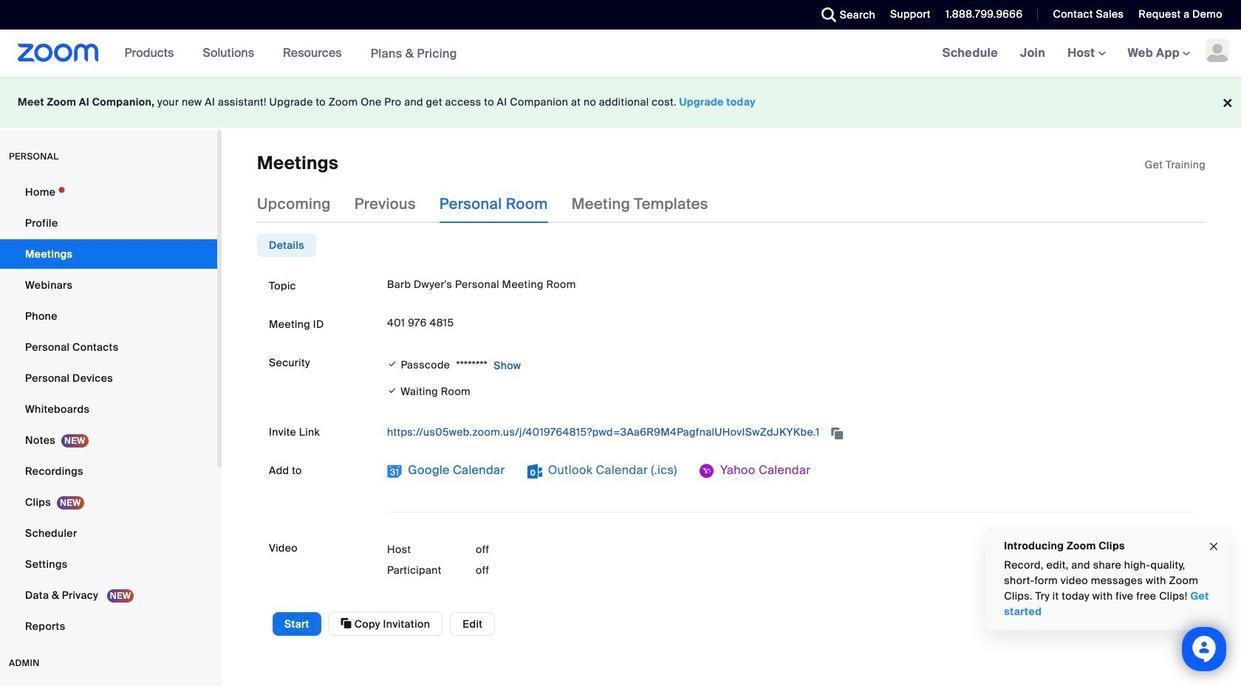Task type: vqa. For each thing, say whether or not it's contained in the screenshot.
tab list
yes



Task type: describe. For each thing, give the bounding box(es) containing it.
profile picture image
[[1206, 38, 1230, 62]]

zoom logo image
[[18, 44, 99, 62]]

close image
[[1208, 539, 1220, 555]]

add to outlook calendar (.ics) image
[[527, 464, 542, 479]]

0 vertical spatial application
[[1145, 157, 1206, 172]]

meetings navigation
[[932, 30, 1242, 78]]

add to yahoo calendar image
[[700, 464, 715, 479]]



Task type: locate. For each thing, give the bounding box(es) containing it.
1 vertical spatial checked image
[[387, 384, 398, 399]]

product information navigation
[[114, 30, 469, 78]]

application
[[1145, 157, 1206, 172], [387, 421, 1194, 445]]

personal menu menu
[[0, 177, 217, 643]]

tab
[[257, 234, 316, 258]]

tabs of meeting tab list
[[257, 185, 732, 224]]

footer
[[0, 77, 1242, 128]]

add to google calendar image
[[387, 464, 402, 479]]

checked image
[[387, 357, 398, 372], [387, 384, 398, 399]]

banner
[[0, 30, 1242, 78]]

1 checked image from the top
[[387, 357, 398, 372]]

1 vertical spatial application
[[387, 421, 1194, 445]]

0 vertical spatial checked image
[[387, 357, 398, 372]]

2 checked image from the top
[[387, 384, 398, 399]]

tab list
[[257, 234, 316, 258]]

copy image
[[341, 617, 352, 631]]



